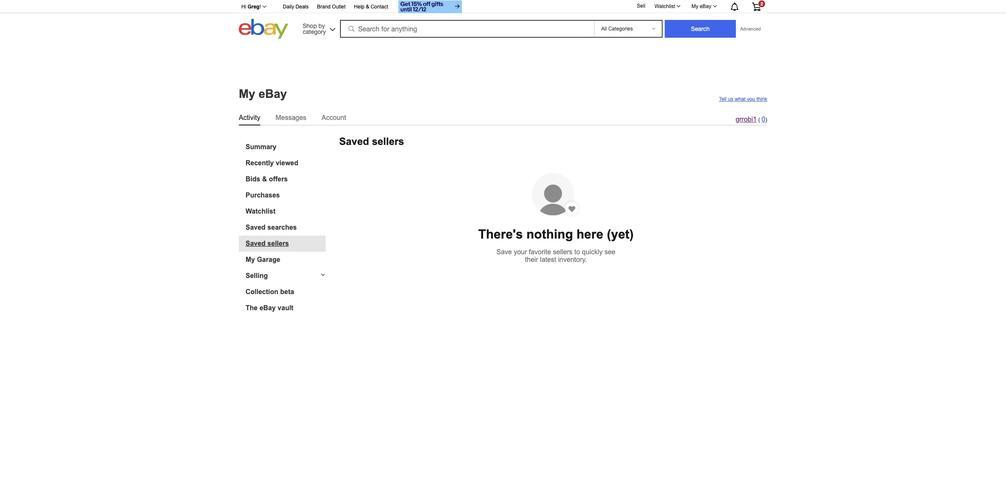 Task type: vqa. For each thing, say whether or not it's contained in the screenshot.
Additional
no



Task type: describe. For each thing, give the bounding box(es) containing it.
recently viewed link
[[246, 159, 326, 167]]

contact
[[371, 4, 389, 10]]

by
[[319, 22, 325, 29]]

grrobi1 ( 0 )
[[736, 115, 768, 123]]

recently viewed
[[246, 159, 299, 166]]

my garage
[[246, 256, 280, 263]]

tell us what you think
[[720, 96, 768, 102]]

my ebay link
[[688, 1, 721, 11]]

my for my ebay link
[[692, 3, 699, 9]]

nothing
[[527, 227, 574, 241]]

your
[[514, 249, 527, 256]]

0
[[762, 115, 766, 123]]

vault
[[278, 304, 294, 311]]

bids
[[246, 175, 261, 182]]

advanced
[[741, 26, 762, 31]]

0 horizontal spatial watchlist link
[[246, 207, 326, 215]]

summary
[[246, 143, 277, 150]]

account link
[[322, 112, 346, 123]]

saved sellers link
[[246, 240, 326, 247]]

daily deals link
[[283, 3, 309, 12]]

saved for saved sellers link
[[246, 240, 266, 247]]

2 link
[[748, 0, 767, 12]]

& for help
[[366, 4, 370, 10]]

my ebay inside there's nothing here (yet) main content
[[239, 87, 287, 100]]

0 vertical spatial watchlist link
[[651, 1, 685, 11]]

sellers inside save your favorite sellers to quickly see their latest inventory.
[[553, 249, 573, 256]]

daily
[[283, 4, 294, 10]]

ebay for the ebay vault link
[[260, 304, 276, 311]]

brand outlet
[[317, 4, 346, 10]]

brand outlet link
[[317, 3, 346, 12]]

shop by category
[[303, 22, 326, 35]]

you
[[748, 96, 756, 102]]

purchases link
[[246, 191, 326, 199]]

watchlist for top the watchlist link
[[655, 3, 676, 9]]

help
[[354, 4, 365, 10]]

there's
[[479, 227, 523, 241]]

account
[[322, 114, 346, 121]]

category
[[303, 28, 326, 35]]

latest
[[541, 256, 557, 263]]

there's nothing here (yet) main content
[[3, 41, 1004, 478]]

get an extra 15% off image
[[399, 0, 462, 13]]

selling button
[[239, 272, 326, 280]]

activity link
[[239, 112, 261, 123]]

offers
[[269, 175, 288, 182]]

1 vertical spatial ebay
[[259, 87, 287, 100]]

1 vertical spatial my
[[239, 87, 256, 100]]

saved for saved searches "link"
[[246, 224, 266, 231]]

tell
[[720, 96, 727, 102]]

grrobi1 link
[[736, 115, 757, 123]]

(yet)
[[607, 227, 634, 241]]

think
[[757, 96, 768, 102]]

advanced link
[[737, 20, 766, 37]]

what
[[735, 96, 746, 102]]

saved searches
[[246, 224, 297, 231]]

daily deals
[[283, 4, 309, 10]]

deals
[[296, 4, 309, 10]]

their
[[525, 256, 539, 263]]

saved searches link
[[246, 224, 326, 231]]

messages link
[[276, 112, 307, 123]]

collection beta
[[246, 288, 294, 295]]

the ebay vault link
[[246, 304, 326, 312]]

favorite
[[529, 249, 552, 256]]

sell link
[[634, 3, 650, 9]]

selling
[[246, 272, 268, 279]]

shop by category banner
[[237, 0, 768, 41]]

hi greg !
[[242, 4, 261, 10]]

see
[[605, 249, 616, 256]]



Task type: locate. For each thing, give the bounding box(es) containing it.
watchlist inside account navigation
[[655, 3, 676, 9]]

1 vertical spatial watchlist link
[[246, 207, 326, 215]]

none submit inside shop by category banner
[[665, 20, 737, 38]]

1 vertical spatial sellers
[[268, 240, 289, 247]]

watchlist inside there's nothing here (yet) main content
[[246, 207, 276, 215]]

2 vertical spatial my
[[246, 256, 255, 263]]

help & contact
[[354, 4, 389, 10]]

watchlist link
[[651, 1, 685, 11], [246, 207, 326, 215]]

1 vertical spatial saved sellers
[[246, 240, 289, 247]]

save your favorite sellers to quickly see their latest inventory.
[[497, 249, 616, 263]]

)
[[766, 116, 768, 123]]

None submit
[[665, 20, 737, 38]]

collection
[[246, 288, 279, 295]]

saved inside "link"
[[246, 224, 266, 231]]

here
[[577, 227, 604, 241]]

& right help
[[366, 4, 370, 10]]

inventory.
[[559, 256, 587, 263]]

1 horizontal spatial watchlist
[[655, 3, 676, 9]]

ebay
[[700, 3, 712, 9], [259, 87, 287, 100], [260, 304, 276, 311]]

2
[[761, 1, 764, 6]]

0 link
[[762, 115, 766, 123]]

& for bids
[[262, 175, 267, 182]]

saved down account link
[[339, 135, 369, 147]]

2 vertical spatial sellers
[[553, 249, 573, 256]]

shop
[[303, 22, 317, 29]]

watchlist link right sell
[[651, 1, 685, 11]]

0 vertical spatial saved sellers
[[339, 135, 405, 147]]

0 vertical spatial &
[[366, 4, 370, 10]]

collection beta link
[[246, 288, 326, 296]]

0 horizontal spatial sellers
[[268, 240, 289, 247]]

beta
[[280, 288, 294, 295]]

sell
[[637, 3, 646, 9]]

0 vertical spatial watchlist
[[655, 3, 676, 9]]

watchlist link down purchases link
[[246, 207, 326, 215]]

bids & offers
[[246, 175, 288, 182]]

1 vertical spatial saved
[[246, 224, 266, 231]]

my garage link
[[246, 256, 326, 263]]

watchlist
[[655, 3, 676, 9], [246, 207, 276, 215]]

0 vertical spatial my ebay
[[692, 3, 712, 9]]

my ebay
[[692, 3, 712, 9], [239, 87, 287, 100]]

1 vertical spatial watchlist
[[246, 207, 276, 215]]

viewed
[[276, 159, 299, 166]]

greg
[[248, 4, 260, 10]]

& inside there's nothing here (yet) main content
[[262, 175, 267, 182]]

2 horizontal spatial sellers
[[553, 249, 573, 256]]

& inside account navigation
[[366, 4, 370, 10]]

there's nothing here (yet)
[[479, 227, 634, 241]]

my ebay inside account navigation
[[692, 3, 712, 9]]

tell us what you think link
[[720, 96, 768, 102]]

0 horizontal spatial my ebay
[[239, 87, 287, 100]]

messages
[[276, 114, 307, 121]]

1 horizontal spatial &
[[366, 4, 370, 10]]

ebay for my ebay link
[[700, 3, 712, 9]]

0 horizontal spatial saved sellers
[[246, 240, 289, 247]]

recently
[[246, 159, 274, 166]]

(
[[759, 116, 761, 123]]

0 vertical spatial my
[[692, 3, 699, 9]]

grrobi1
[[736, 115, 757, 123]]

watchlist right sell
[[655, 3, 676, 9]]

0 vertical spatial sellers
[[372, 135, 405, 147]]

hi
[[242, 4, 246, 10]]

saved
[[339, 135, 369, 147], [246, 224, 266, 231], [246, 240, 266, 247]]

us
[[729, 96, 734, 102]]

1 vertical spatial &
[[262, 175, 267, 182]]

purchases
[[246, 191, 280, 199]]

2 vertical spatial ebay
[[260, 304, 276, 311]]

account navigation
[[237, 0, 768, 14]]

quickly
[[582, 249, 603, 256]]

1 horizontal spatial saved sellers
[[339, 135, 405, 147]]

sellers
[[372, 135, 405, 147], [268, 240, 289, 247], [553, 249, 573, 256]]

1 horizontal spatial watchlist link
[[651, 1, 685, 11]]

&
[[366, 4, 370, 10], [262, 175, 267, 182]]

my for my garage link
[[246, 256, 255, 263]]

to
[[575, 249, 581, 256]]

help & contact link
[[354, 3, 389, 12]]

saved up my garage
[[246, 240, 266, 247]]

1 horizontal spatial sellers
[[372, 135, 405, 147]]

advertisement region
[[349, 41, 658, 79]]

the ebay vault
[[246, 304, 294, 311]]

0 vertical spatial saved
[[339, 135, 369, 147]]

summary link
[[246, 143, 326, 151]]

saved sellers
[[339, 135, 405, 147], [246, 240, 289, 247]]

!
[[260, 4, 261, 10]]

bids & offers link
[[246, 175, 326, 183]]

Search for anything text field
[[342, 21, 593, 37]]

watchlist for the left the watchlist link
[[246, 207, 276, 215]]

2 vertical spatial saved
[[246, 240, 266, 247]]

brand
[[317, 4, 331, 10]]

shop by category button
[[299, 19, 337, 37]]

saved left "searches"
[[246, 224, 266, 231]]

my inside my ebay link
[[692, 3, 699, 9]]

watchlist down purchases
[[246, 207, 276, 215]]

1 vertical spatial my ebay
[[239, 87, 287, 100]]

& right bids
[[262, 175, 267, 182]]

outlet
[[332, 4, 346, 10]]

the
[[246, 304, 258, 311]]

my
[[692, 3, 699, 9], [239, 87, 256, 100], [246, 256, 255, 263]]

save
[[497, 249, 512, 256]]

0 horizontal spatial watchlist
[[246, 207, 276, 215]]

activity
[[239, 114, 261, 121]]

0 horizontal spatial &
[[262, 175, 267, 182]]

searches
[[268, 224, 297, 231]]

0 vertical spatial ebay
[[700, 3, 712, 9]]

my inside my garage link
[[246, 256, 255, 263]]

ebay inside account navigation
[[700, 3, 712, 9]]

garage
[[257, 256, 280, 263]]

1 horizontal spatial my ebay
[[692, 3, 712, 9]]

sellers inside saved sellers link
[[268, 240, 289, 247]]



